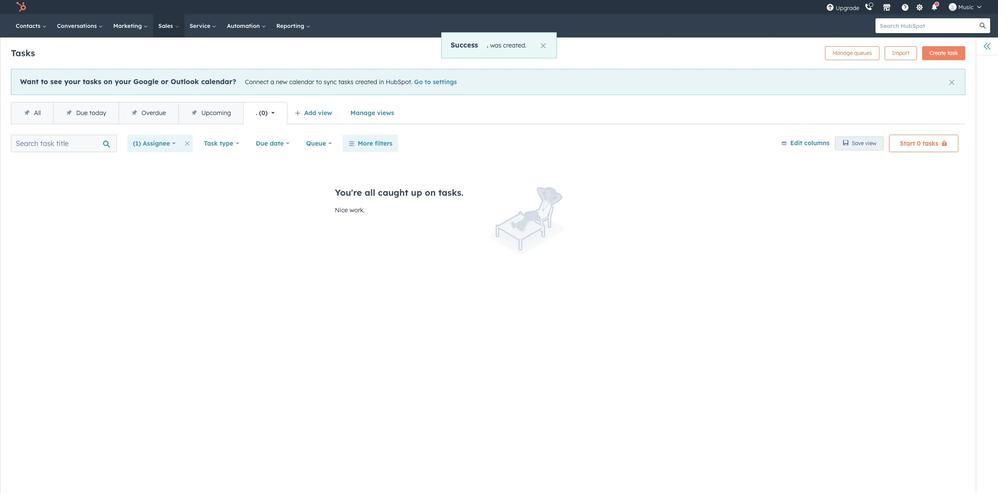 Task type: vqa. For each thing, say whether or not it's contained in the screenshot.
the Success at top left
yes



Task type: describe. For each thing, give the bounding box(es) containing it.
tasks
[[11, 47, 35, 58]]

task
[[204, 140, 218, 147]]

tasks inside button
[[923, 140, 939, 147]]

view for save view
[[866, 140, 877, 147]]

add view button
[[289, 104, 340, 122]]

want to see your tasks on your google or outlook calendar?
[[20, 77, 236, 86]]

all
[[34, 109, 41, 117]]

settings image
[[916, 4, 924, 12]]

tasks banner
[[11, 44, 966, 60]]

(
[[259, 109, 262, 117]]

add view
[[304, 109, 332, 117]]

1 horizontal spatial tasks
[[339, 78, 354, 86]]

due today link
[[53, 103, 118, 124]]

marketing link
[[108, 14, 153, 38]]

calendar
[[289, 78, 314, 86]]

conversations link
[[52, 14, 108, 38]]

contacts link
[[10, 14, 52, 38]]

queue
[[306, 140, 326, 147]]

start 0 tasks
[[900, 140, 939, 147]]

due today
[[76, 109, 106, 117]]

0 horizontal spatial tasks
[[83, 77, 101, 86]]

2 your from the left
[[115, 77, 131, 86]]

upcoming
[[201, 109, 231, 117]]

search button
[[976, 18, 991, 33]]

connect a new calendar to sync tasks created in hubspot. go to settings
[[245, 78, 457, 86]]

1 your from the left
[[64, 77, 81, 86]]

success
[[451, 41, 478, 49]]

notifications button
[[927, 0, 942, 14]]

overdue link
[[118, 103, 178, 124]]

a
[[271, 78, 274, 86]]

due date button
[[250, 135, 295, 152]]

1 horizontal spatial on
[[425, 187, 436, 198]]

hubspot link
[[10, 2, 33, 12]]

nice work.
[[335, 206, 365, 214]]

google
[[133, 77, 159, 86]]

save view button
[[835, 137, 884, 150]]

manage for manage views
[[351, 109, 375, 117]]

assignee
[[143, 140, 170, 147]]

notifications image
[[931, 4, 939, 12]]

manage for manage queues
[[833, 50, 853, 56]]

(1) assignee
[[133, 140, 170, 147]]

upgrade image
[[827, 4, 834, 12]]

new
[[276, 78, 288, 86]]

sales link
[[153, 14, 184, 38]]

reporting
[[276, 22, 306, 29]]

more filters
[[358, 140, 393, 147]]

due for due date
[[256, 140, 268, 147]]

automation
[[227, 22, 262, 29]]

today
[[89, 109, 106, 117]]

0 inside button
[[917, 140, 921, 147]]

more
[[358, 140, 373, 147]]

close image
[[541, 43, 546, 48]]

settings link
[[915, 2, 926, 12]]

created
[[355, 78, 377, 86]]

marketplaces image
[[883, 4, 891, 12]]

or
[[161, 77, 168, 86]]

create task link
[[923, 46, 966, 60]]

hubspot image
[[16, 2, 26, 12]]

sync
[[324, 78, 337, 86]]

create task
[[930, 50, 958, 56]]

music
[[959, 3, 974, 10]]

(1) assignee button
[[127, 135, 182, 152]]

want
[[20, 77, 39, 86]]

task type
[[204, 140, 233, 147]]

service link
[[184, 14, 222, 38]]

created.
[[503, 41, 527, 49]]

caught
[[378, 187, 409, 198]]

success alert
[[442, 32, 557, 58]]

Search HubSpot search field
[[876, 18, 983, 33]]

due date
[[256, 140, 284, 147]]

import
[[892, 50, 910, 56]]

queues
[[855, 50, 872, 56]]

was
[[490, 41, 502, 49]]

manage views
[[351, 109, 394, 117]]

queue button
[[301, 135, 338, 152]]

task type button
[[198, 135, 245, 152]]

edit
[[791, 139, 803, 147]]

navigation containing all
[[11, 102, 287, 124]]

all link
[[11, 103, 53, 124]]

1 horizontal spatial to
[[316, 78, 322, 86]]

. for . ( 0 )
[[256, 109, 257, 117]]

0 inside navigation
[[262, 109, 265, 117]]



Task type: locate. For each thing, give the bounding box(es) containing it.
nice
[[335, 206, 348, 214]]

0 horizontal spatial manage
[[351, 109, 375, 117]]

view right save on the top right
[[866, 140, 877, 147]]

you're all caught up on tasks.
[[335, 187, 464, 198]]

your left google
[[115, 77, 131, 86]]

1 horizontal spatial manage
[[833, 50, 853, 56]]

manage inside tasks 'banner'
[[833, 50, 853, 56]]

up
[[411, 187, 422, 198]]

. was created.
[[487, 41, 527, 49]]

. ( 0 )
[[256, 109, 268, 117]]

1 vertical spatial on
[[425, 187, 436, 198]]

. inside success alert
[[487, 41, 489, 49]]

manage
[[833, 50, 853, 56], [351, 109, 375, 117]]

2 horizontal spatial to
[[425, 78, 431, 86]]

view
[[318, 109, 332, 117], [866, 140, 877, 147]]

due
[[76, 109, 88, 117], [256, 140, 268, 147]]

type
[[220, 140, 233, 147]]

0 horizontal spatial your
[[64, 77, 81, 86]]

service
[[190, 22, 212, 29]]

save
[[852, 140, 864, 147]]

manage views link
[[345, 104, 400, 122]]

edit columns
[[791, 139, 830, 147]]

1 horizontal spatial due
[[256, 140, 268, 147]]

tasks.
[[439, 187, 464, 198]]

to right go
[[425, 78, 431, 86]]

task
[[948, 50, 958, 56]]

settings
[[433, 78, 457, 86]]

help image
[[902, 4, 909, 12]]

view inside popup button
[[318, 109, 332, 117]]

marketing
[[113, 22, 144, 29]]

manage queues
[[833, 50, 872, 56]]

music button
[[944, 0, 987, 14]]

help button
[[898, 0, 913, 14]]

menu containing music
[[826, 0, 988, 14]]

add
[[304, 109, 316, 117]]

due inside due date popup button
[[256, 140, 268, 147]]

contacts
[[16, 22, 42, 29]]

0 horizontal spatial due
[[76, 109, 88, 117]]

on inside 'alert'
[[104, 77, 113, 86]]

create
[[930, 50, 946, 56]]

greg robinson image
[[949, 3, 957, 11]]

to left sync
[[316, 78, 322, 86]]

search image
[[980, 23, 986, 29]]

. left was
[[487, 41, 489, 49]]

due inside 'due today' link
[[76, 109, 88, 117]]

menu
[[826, 0, 988, 14]]

date
[[270, 140, 284, 147]]

in
[[379, 78, 384, 86]]

upcoming link
[[178, 103, 243, 124]]

0 right the start
[[917, 140, 921, 147]]

1 vertical spatial due
[[256, 140, 268, 147]]

view for add view
[[318, 109, 332, 117]]

2 horizontal spatial tasks
[[923, 140, 939, 147]]

0 horizontal spatial to
[[41, 77, 48, 86]]

on up today
[[104, 77, 113, 86]]

connect
[[245, 78, 269, 86]]

0 vertical spatial .
[[487, 41, 489, 49]]

. inside navigation
[[256, 109, 257, 117]]

overdue
[[142, 109, 166, 117]]

reporting link
[[271, 14, 316, 38]]

to left see
[[41, 77, 48, 86]]

filters
[[375, 140, 393, 147]]

marketplaces button
[[878, 0, 896, 14]]

0 vertical spatial due
[[76, 109, 88, 117]]

1 horizontal spatial .
[[487, 41, 489, 49]]

automation link
[[222, 14, 271, 38]]

tasks
[[83, 77, 101, 86], [339, 78, 354, 86], [923, 140, 939, 147]]

start 0 tasks button
[[889, 135, 959, 152]]

calling icon image
[[865, 3, 873, 11]]

upgrade
[[836, 4, 860, 11]]

manage left queues
[[833, 50, 853, 56]]

outlook
[[171, 77, 199, 86]]

due left today
[[76, 109, 88, 117]]

1 horizontal spatial view
[[866, 140, 877, 147]]

all
[[365, 187, 375, 198]]

your right see
[[64, 77, 81, 86]]

. left (
[[256, 109, 257, 117]]

start
[[900, 140, 916, 147]]

0 horizontal spatial view
[[318, 109, 332, 117]]

view inside "button"
[[866, 140, 877, 147]]

close image
[[950, 80, 955, 85]]

calling icon button
[[861, 1, 876, 13]]

0 horizontal spatial .
[[256, 109, 257, 117]]

tasks right the start
[[923, 140, 939, 147]]

0 up due date
[[262, 109, 265, 117]]

1 vertical spatial 0
[[917, 140, 921, 147]]

. for . was created.
[[487, 41, 489, 49]]

to
[[41, 77, 48, 86], [316, 78, 322, 86], [425, 78, 431, 86]]

you're
[[335, 187, 362, 198]]

0 vertical spatial manage
[[833, 50, 853, 56]]

1 vertical spatial manage
[[351, 109, 375, 117]]

0 horizontal spatial on
[[104, 77, 113, 86]]

calendar?
[[201, 77, 236, 86]]

Search task title search field
[[11, 135, 117, 152]]

0 vertical spatial view
[[318, 109, 332, 117]]

)
[[265, 109, 268, 117]]

import link
[[885, 46, 917, 60]]

conversations
[[57, 22, 99, 29]]

tasks right sync
[[339, 78, 354, 86]]

your
[[64, 77, 81, 86], [115, 77, 131, 86]]

0 vertical spatial 0
[[262, 109, 265, 117]]

1 vertical spatial view
[[866, 140, 877, 147]]

0 vertical spatial on
[[104, 77, 113, 86]]

due left "date"
[[256, 140, 268, 147]]

hubspot.
[[386, 78, 413, 86]]

manage queues link
[[826, 46, 880, 60]]

go to settings link
[[414, 78, 457, 86]]

(1)
[[133, 140, 141, 147]]

columns
[[805, 139, 830, 147]]

more filters link
[[343, 135, 398, 152]]

go
[[414, 78, 423, 86]]

1 horizontal spatial 0
[[917, 140, 921, 147]]

0 horizontal spatial 0
[[262, 109, 265, 117]]

due for due today
[[76, 109, 88, 117]]

1 vertical spatial .
[[256, 109, 257, 117]]

want to see your tasks on your google or outlook calendar? alert
[[11, 69, 966, 95]]

sales
[[158, 22, 175, 29]]

edit columns button
[[782, 138, 830, 149]]

on right up
[[425, 187, 436, 198]]

view right add
[[318, 109, 332, 117]]

see
[[50, 77, 62, 86]]

navigation
[[11, 102, 287, 124]]

work.
[[350, 206, 365, 214]]

1 horizontal spatial your
[[115, 77, 131, 86]]

manage left views
[[351, 109, 375, 117]]

tasks up due today
[[83, 77, 101, 86]]

views
[[377, 109, 394, 117]]



